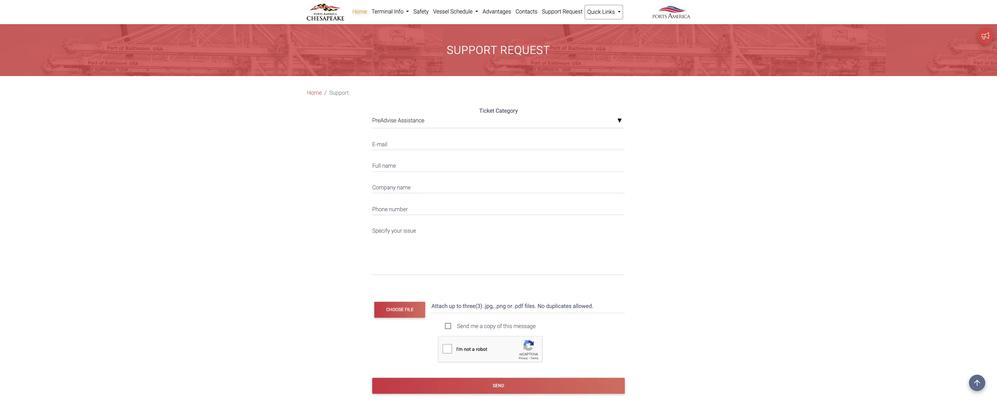 Task type: vqa. For each thing, say whether or not it's contained in the screenshot.
Assistance
yes



Task type: locate. For each thing, give the bounding box(es) containing it.
contacts
[[516, 8, 538, 15]]

0 horizontal spatial name
[[382, 163, 396, 169]]

home link
[[350, 5, 370, 19], [307, 89, 322, 97]]

0 horizontal spatial support
[[330, 90, 349, 96]]

vessel
[[433, 8, 449, 15]]

preadvise assistance
[[372, 117, 425, 124]]

request inside "link"
[[563, 8, 583, 15]]

1 vertical spatial home
[[307, 90, 322, 96]]

quick
[[588, 9, 601, 15]]

advantages
[[483, 8, 511, 15]]

send button
[[372, 378, 625, 394]]

support request
[[542, 8, 583, 15], [447, 44, 551, 57]]

company name
[[372, 184, 411, 191]]

home
[[353, 8, 367, 15], [307, 90, 322, 96]]

1 vertical spatial support request
[[447, 44, 551, 57]]

1 horizontal spatial home link
[[350, 5, 370, 19]]

1 horizontal spatial request
[[563, 8, 583, 15]]

request
[[563, 8, 583, 15], [501, 44, 551, 57]]

name right "full" on the left of page
[[382, 163, 396, 169]]

name
[[382, 163, 396, 169], [397, 184, 411, 191]]

Attach up to three(3) .jpg, .png or .pdf files. No duplicates allowed. text field
[[431, 300, 627, 314]]

send me a copy of this message
[[457, 323, 536, 330]]

safety link
[[411, 5, 431, 19]]

1 horizontal spatial home
[[353, 8, 367, 15]]

1 vertical spatial home link
[[307, 89, 322, 97]]

1 horizontal spatial support
[[447, 44, 497, 57]]

number
[[389, 206, 408, 213]]

copy
[[484, 323, 496, 330]]

name right company
[[397, 184, 411, 191]]

1 vertical spatial request
[[501, 44, 551, 57]]

company
[[372, 184, 396, 191]]

specify your issue
[[372, 228, 416, 234]]

0 horizontal spatial home link
[[307, 89, 322, 97]]

2 vertical spatial support
[[330, 90, 349, 96]]

0 vertical spatial name
[[382, 163, 396, 169]]

send
[[457, 323, 470, 330]]

0 vertical spatial home
[[353, 8, 367, 15]]

e-mail
[[372, 141, 388, 148]]

ticket category
[[480, 108, 518, 114]]

0 horizontal spatial home
[[307, 90, 322, 96]]

phone number
[[372, 206, 408, 213]]

0 vertical spatial support
[[542, 8, 562, 15]]

1 horizontal spatial name
[[397, 184, 411, 191]]

home for topmost the home link
[[353, 8, 367, 15]]

of
[[497, 323, 502, 330]]

0 horizontal spatial request
[[501, 44, 551, 57]]

schedule
[[451, 8, 473, 15]]

0 vertical spatial request
[[563, 8, 583, 15]]

choose
[[386, 307, 404, 313]]

a
[[480, 323, 483, 330]]

choose file
[[386, 307, 414, 313]]

1 vertical spatial name
[[397, 184, 411, 191]]

home for leftmost the home link
[[307, 90, 322, 96]]

message
[[514, 323, 536, 330]]

Full name text field
[[372, 159, 625, 172]]

0 vertical spatial support request
[[542, 8, 583, 15]]

this
[[504, 323, 512, 330]]

0 vertical spatial home link
[[350, 5, 370, 19]]

2 horizontal spatial support
[[542, 8, 562, 15]]

support
[[542, 8, 562, 15], [447, 44, 497, 57], [330, 90, 349, 96]]

support request link
[[540, 5, 585, 19]]

advantages link
[[481, 5, 514, 19]]



Task type: describe. For each thing, give the bounding box(es) containing it.
e-
[[372, 141, 377, 148]]

support inside "link"
[[542, 8, 562, 15]]

name for full name
[[382, 163, 396, 169]]

go to top image
[[970, 375, 986, 392]]

terminal info link
[[370, 5, 411, 19]]

E-mail email field
[[372, 137, 625, 150]]

full name
[[372, 163, 396, 169]]

send
[[493, 384, 504, 389]]

safety
[[414, 8, 429, 15]]

quick links
[[588, 9, 617, 15]]

support request inside "link"
[[542, 8, 583, 15]]

terminal
[[372, 8, 393, 15]]

▼
[[618, 118, 622, 124]]

name for company name
[[397, 184, 411, 191]]

info
[[394, 8, 404, 15]]

terminal info
[[372, 8, 405, 15]]

category
[[496, 108, 518, 114]]

mail
[[377, 141, 388, 148]]

phone
[[372, 206, 388, 213]]

Company name text field
[[372, 180, 625, 194]]

quick links link
[[585, 5, 623, 19]]

Phone number text field
[[372, 202, 625, 215]]

links
[[603, 9, 615, 15]]

file
[[405, 307, 414, 313]]

Specify your issue text field
[[372, 224, 625, 275]]

vessel schedule link
[[431, 5, 481, 19]]

your
[[392, 228, 402, 234]]

me
[[471, 323, 479, 330]]

contacts link
[[514, 5, 540, 19]]

specify
[[372, 228, 390, 234]]

issue
[[404, 228, 416, 234]]

full
[[372, 163, 381, 169]]

vessel schedule
[[433, 8, 474, 15]]

preadvise
[[372, 117, 397, 124]]

ticket
[[480, 108, 495, 114]]

1 vertical spatial support
[[447, 44, 497, 57]]

assistance
[[398, 117, 425, 124]]



